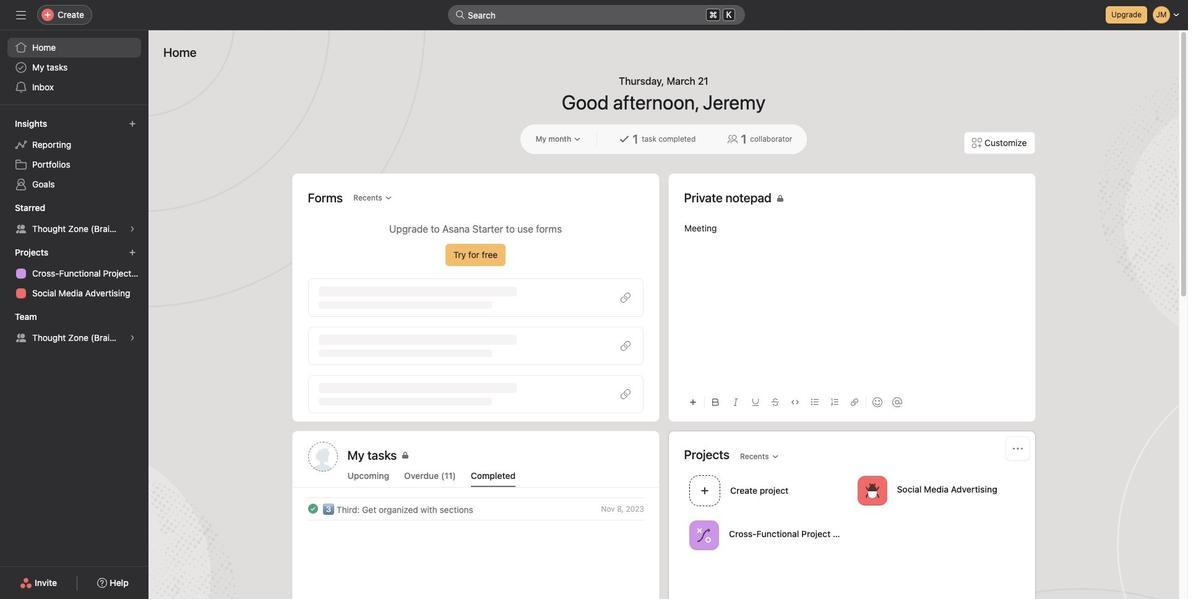 Task type: describe. For each thing, give the bounding box(es) containing it.
line_and_symbols image
[[697, 528, 712, 543]]

link image
[[851, 399, 858, 406]]

numbered list image
[[831, 399, 839, 406]]

actions image
[[1013, 444, 1023, 454]]

1 horizontal spatial list item
[[684, 472, 852, 510]]

starred element
[[0, 197, 149, 241]]

bold image
[[712, 399, 720, 406]]

new insights image
[[129, 120, 136, 128]]

Completed checkbox
[[306, 501, 320, 516]]

bulleted list image
[[811, 399, 819, 406]]

insights element
[[0, 113, 149, 197]]

global element
[[0, 30, 149, 105]]

projects element
[[0, 241, 149, 306]]

see details, thought zone (brainstorm space) image
[[129, 334, 136, 342]]

code image
[[792, 399, 799, 406]]

completed image
[[306, 501, 320, 516]]

hide sidebar image
[[16, 10, 26, 20]]

add profile photo image
[[308, 442, 338, 472]]



Task type: vqa. For each thing, say whether or not it's contained in the screenshot.
the bottommost Open user profile image
no



Task type: locate. For each thing, give the bounding box(es) containing it.
prominent image
[[456, 10, 466, 20]]

at mention image
[[892, 397, 902, 407]]

underline image
[[752, 399, 759, 406]]

new project or portfolio image
[[129, 249, 136, 256]]

Search tasks, projects, and more text field
[[448, 5, 745, 25]]

italics image
[[732, 399, 739, 406]]

strikethrough image
[[772, 399, 779, 406]]

teams element
[[0, 306, 149, 350]]

toolbar
[[684, 388, 1020, 416]]

0 horizontal spatial list item
[[293, 498, 659, 520]]

see details, thought zone (brainstorm space) image
[[129, 225, 136, 233]]

None field
[[448, 5, 745, 25]]

emoji image
[[873, 397, 883, 407]]

bug image
[[865, 483, 880, 498]]

list item
[[684, 472, 852, 510], [293, 498, 659, 520]]



